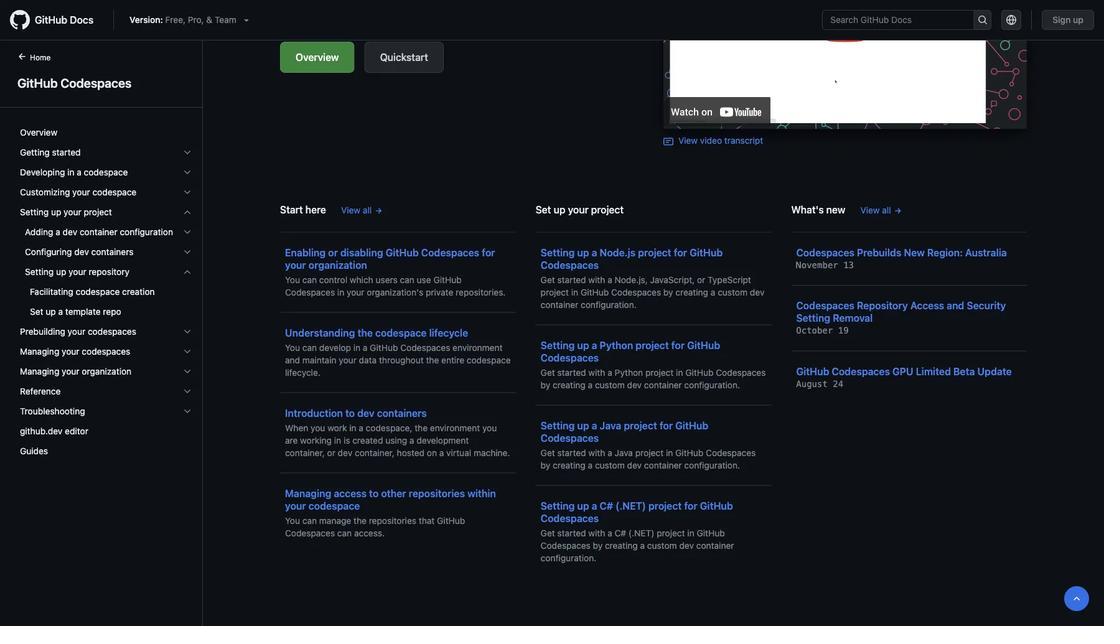 Task type: vqa. For each thing, say whether or not it's contained in the screenshot.
sc 9kayk9 0 icon in Managing your codespaces dropdown button
yes



Task type: locate. For each thing, give the bounding box(es) containing it.
or down working at left
[[327, 448, 336, 458]]

0 horizontal spatial overview
[[20, 127, 57, 138]]

6 sc 9kayk9 0 image from the top
[[182, 387, 192, 397]]

view all
[[341, 205, 372, 215], [861, 205, 892, 215]]

view right new
[[861, 205, 880, 215]]

&
[[206, 15, 213, 25]]

container, down working at left
[[285, 448, 325, 458]]

1 vertical spatial environment
[[430, 423, 480, 433]]

get inside setting up a java project for github codespaces get started with a java project in github codespaces by creating a custom dev container configuration.
[[541, 448, 555, 458]]

up for set up your project
[[554, 204, 566, 215]]

setting up your project element
[[10, 202, 202, 322], [10, 222, 202, 322]]

0 vertical spatial codespaces
[[88, 327, 136, 337]]

and up lifecycle.
[[285, 355, 300, 365]]

to up 'work' at left
[[346, 407, 355, 419]]

limited
[[917, 366, 952, 377]]

setting inside setting up a c# (.net) project for github codespaces get started with a c# (.net) project in github codespaces by creating a custom dev container configuration.
[[541, 500, 575, 512]]

view right link icon at the right of the page
[[679, 135, 698, 146]]

for
[[482, 247, 495, 258], [674, 247, 688, 258], [672, 339, 685, 351], [660, 420, 673, 432], [685, 500, 698, 512]]

for for setting up a java project for github codespaces
[[660, 420, 673, 432]]

to inside managing access to other repositories within your codespace you can manage the repositories that github codespaces can access.
[[369, 488, 379, 499]]

by inside setting up a python project for github codespaces get started with a python project in github codespaces by creating a custom dev container configuration.
[[541, 380, 551, 390]]

the up development at the left of page
[[415, 423, 428, 433]]

view all right new
[[861, 205, 892, 215]]

3 with from the top
[[589, 448, 606, 458]]

0 horizontal spatial c#
[[600, 500, 613, 512]]

users
[[376, 275, 398, 285]]

configuration. inside setting up a python project for github codespaces get started with a python project in github codespaces by creating a custom dev container configuration.
[[685, 380, 740, 390]]

setting for c#
[[541, 500, 575, 512]]

and inside understanding the codespace lifecycle you can develop in a github codespaces environment and maintain your data throughout the entire codespace lifecycle.
[[285, 355, 300, 365]]

sc 9kayk9 0 image inside prebuilding your codespaces dropdown button
[[182, 327, 192, 337]]

2 you from the left
[[483, 423, 497, 433]]

codespaces inside understanding the codespace lifecycle you can develop in a github codespaces environment and maintain your data throughout the entire codespace lifecycle.
[[401, 343, 451, 353]]

sc 9kayk9 0 image for customizing your codespace
[[182, 187, 192, 197]]

1 sc 9kayk9 0 image from the top
[[182, 168, 192, 177]]

dev inside setting up a c# (.net) project for github codespaces get started with a c# (.net) project in github codespaces by creating a custom dev container configuration.
[[680, 541, 694, 551]]

in inside setting up a python project for github codespaces get started with a python project in github codespaces by creating a custom dev container configuration.
[[676, 367, 684, 378]]

2 setting up your repository element from the top
[[10, 282, 202, 322]]

0 vertical spatial overview link
[[280, 42, 355, 73]]

set inside github codespaces element
[[30, 307, 43, 317]]

0 vertical spatial and
[[947, 300, 965, 312]]

2 setting up your project element from the top
[[10, 222, 202, 322]]

managing inside managing access to other repositories within your codespace you can manage the repositories that github codespaces can access.
[[285, 488, 332, 499]]

understanding the codespace lifecycle you can develop in a github codespaces environment and maintain your data throughout the entire codespace lifecycle.
[[285, 327, 511, 378]]

0 vertical spatial c#
[[600, 500, 613, 512]]

organization inside 'managing your organization' dropdown button
[[82, 367, 132, 377]]

organization's
[[367, 287, 424, 297]]

custom inside setting up a java project for github codespaces get started with a java project in github codespaces by creating a custom dev container configuration.
[[595, 460, 625, 471]]

setting inside setting up a java project for github codespaces get started with a java project in github codespaces by creating a custom dev container configuration.
[[541, 420, 575, 432]]

0 vertical spatial you
[[285, 275, 300, 285]]

with inside setting up a node.js project for github codespaces get started with a node.js, javascript, or typescript project in github codespaces by creating a custom dev container configuration.
[[589, 275, 606, 285]]

2 you from the top
[[285, 343, 300, 353]]

dev inside setting up a node.js project for github codespaces get started with a node.js, javascript, or typescript project in github codespaces by creating a custom dev container configuration.
[[750, 287, 765, 297]]

for inside setting up a java project for github codespaces get started with a java project in github codespaces by creating a custom dev container configuration.
[[660, 420, 673, 432]]

facilitating codespace creation
[[30, 287, 155, 297]]

container, down created
[[355, 448, 395, 458]]

up inside setting up a java project for github codespaces get started with a java project in github codespaces by creating a custom dev container configuration.
[[578, 420, 590, 432]]

3 you from the top
[[285, 516, 300, 526]]

4 get from the top
[[541, 528, 555, 538]]

2 view all from the left
[[861, 205, 892, 215]]

repository
[[89, 267, 130, 277]]

c#
[[600, 500, 613, 512], [615, 528, 627, 538]]

container inside dropdown button
[[80, 227, 118, 237]]

containers up the codespace,
[[377, 407, 427, 419]]

2 horizontal spatial view
[[861, 205, 880, 215]]

access
[[911, 300, 945, 312]]

using
[[386, 435, 407, 446]]

started inside setting up a python project for github codespaces get started with a python project in github codespaces by creating a custom dev container configuration.
[[558, 367, 586, 378]]

your inside managing access to other repositories within your codespace you can manage the repositories that github codespaces can access.
[[285, 500, 306, 512]]

or inside the introduction to dev containers when you work in a codespace, the environment you are working in is created using a development container, or dev container, hosted on a virtual machine.
[[327, 448, 336, 458]]

sc 9kayk9 0 image inside customizing your codespace dropdown button
[[182, 187, 192, 197]]

1 vertical spatial java
[[615, 448, 633, 458]]

sc 9kayk9 0 image for troubleshooting
[[182, 407, 192, 417]]

3 get from the top
[[541, 448, 555, 458]]

can inside understanding the codespace lifecycle you can develop in a github codespaces environment and maintain your data throughout the entire codespace lifecycle.
[[303, 343, 317, 353]]

view all link up the prebuilds
[[861, 204, 903, 217]]

region:
[[928, 247, 963, 258]]

that
[[419, 516, 435, 526]]

sc 9kayk9 0 image inside getting started 'dropdown button'
[[182, 148, 192, 158]]

started inside setting up a java project for github codespaces get started with a java project in github codespaces by creating a custom dev container configuration.
[[558, 448, 586, 458]]

or left typescript
[[698, 275, 706, 285]]

set
[[536, 204, 552, 215], [30, 307, 43, 317]]

with for node.js
[[589, 275, 606, 285]]

environment up development at the left of page
[[430, 423, 480, 433]]

sc 9kayk9 0 image for setting up your project
[[182, 207, 192, 217]]

the left entire
[[426, 355, 439, 365]]

codespace down developing in a codespace dropdown button
[[92, 187, 137, 197]]

containers
[[91, 247, 134, 257], [377, 407, 427, 419]]

sc 9kayk9 0 image for adding a dev container configuration
[[182, 227, 192, 237]]

0 horizontal spatial view all
[[341, 205, 372, 215]]

1 horizontal spatial set
[[536, 204, 552, 215]]

1 vertical spatial or
[[698, 275, 706, 285]]

started inside 'dropdown button'
[[52, 147, 81, 158]]

1 horizontal spatial all
[[883, 205, 892, 215]]

codespace up manage at the left bottom of page
[[309, 500, 360, 512]]

0 horizontal spatial you
[[311, 423, 325, 433]]

for inside setting up a python project for github codespaces get started with a python project in github codespaces by creating a custom dev container configuration.
[[672, 339, 685, 351]]

you up machine.
[[483, 423, 497, 433]]

and
[[947, 300, 965, 312], [285, 355, 300, 365]]

0 horizontal spatial containers
[[91, 247, 134, 257]]

view all link up the disabling on the left
[[341, 204, 383, 217]]

can left manage at the left bottom of page
[[303, 516, 317, 526]]

setting for python
[[541, 339, 575, 351]]

you inside managing access to other repositories within your codespace you can manage the repositories that github codespaces can access.
[[285, 516, 300, 526]]

container inside setting up a node.js project for github codespaces get started with a node.js, javascript, or typescript project in github codespaces by creating a custom dev container configuration.
[[541, 300, 579, 310]]

0 horizontal spatial container,
[[285, 448, 325, 458]]

repositories
[[409, 488, 465, 499], [369, 516, 417, 526]]

0 vertical spatial organization
[[309, 259, 367, 271]]

up for set up a template repo
[[46, 307, 56, 317]]

codespaces down repo
[[88, 327, 136, 337]]

setting up your repository element containing setting up your repository
[[10, 262, 202, 322]]

search image
[[978, 15, 988, 25]]

2 with from the top
[[589, 367, 606, 378]]

5 sc 9kayk9 0 image from the top
[[182, 367, 192, 377]]

up for setting up your project
[[51, 207, 61, 217]]

1 horizontal spatial organization
[[309, 259, 367, 271]]

0 horizontal spatial view all link
[[341, 204, 383, 217]]

3 sc 9kayk9 0 image from the top
[[182, 247, 192, 257]]

you up working at left
[[311, 423, 325, 433]]

2 sc 9kayk9 0 image from the top
[[182, 227, 192, 237]]

by inside setting up a java project for github codespaces get started with a java project in github codespaces by creating a custom dev container configuration.
[[541, 460, 551, 471]]

1 horizontal spatial container,
[[355, 448, 395, 458]]

sc 9kayk9 0 image for configuring dev containers
[[182, 247, 192, 257]]

view right the here
[[341, 205, 361, 215]]

setting inside setting up a node.js project for github codespaces get started with a node.js, javascript, or typescript project in github codespaces by creating a custom dev container configuration.
[[541, 247, 575, 258]]

codespaces inside github codespaces link
[[61, 75, 132, 90]]

github.dev editor
[[20, 426, 88, 437]]

codespaces repository access and security setting removal october 19
[[797, 300, 1007, 336]]

managing down prebuilding
[[20, 347, 59, 357]]

1 vertical spatial and
[[285, 355, 300, 365]]

0 vertical spatial to
[[346, 407, 355, 419]]

2 vertical spatial or
[[327, 448, 336, 458]]

or inside setting up a node.js project for github codespaces get started with a node.js, javascript, or typescript project in github codespaces by creating a custom dev container configuration.
[[698, 275, 706, 285]]

sc 9kayk9 0 image inside setting up your repository dropdown button
[[182, 267, 192, 277]]

which
[[350, 275, 374, 285]]

sc 9kayk9 0 image inside configuring dev containers "dropdown button"
[[182, 247, 192, 257]]

transcript
[[725, 135, 764, 146]]

setting inside setting up a python project for github codespaces get started with a python project in github codespaces by creating a custom dev container configuration.
[[541, 339, 575, 351]]

codespace down setting up your repository dropdown button
[[76, 287, 120, 297]]

sc 9kayk9 0 image inside 'managing your organization' dropdown button
[[182, 367, 192, 377]]

all
[[363, 205, 372, 215], [883, 205, 892, 215]]

4 sc 9kayk9 0 image from the top
[[182, 327, 192, 337]]

you down enabling
[[285, 275, 300, 285]]

for inside setting up a node.js project for github codespaces get started with a node.js, javascript, or typescript project in github codespaces by creating a custom dev container configuration.
[[674, 247, 688, 258]]

1 vertical spatial set
[[30, 307, 43, 317]]

view for codespaces prebuilds new region: australia
[[861, 205, 880, 215]]

prebuilding your codespaces
[[20, 327, 136, 337]]

sc 9kayk9 0 image for setting up your repository
[[182, 267, 192, 277]]

None search field
[[823, 10, 992, 30]]

working
[[300, 435, 332, 446]]

4 with from the top
[[589, 528, 606, 538]]

november 13 element
[[797, 260, 854, 270]]

you
[[311, 423, 325, 433], [483, 423, 497, 433]]

all for disabling
[[363, 205, 372, 215]]

1 setting up your repository element from the top
[[10, 262, 202, 322]]

getting started
[[20, 147, 81, 158]]

5 sc 9kayk9 0 image from the top
[[182, 347, 192, 357]]

organization down 'managing your codespaces' dropdown button
[[82, 367, 132, 377]]

dev inside setting up a java project for github codespaces get started with a java project in github codespaces by creating a custom dev container configuration.
[[627, 460, 642, 471]]

all up the disabling on the left
[[363, 205, 372, 215]]

codespaces for prebuilding your codespaces
[[88, 327, 136, 337]]

0 vertical spatial set
[[536, 204, 552, 215]]

managing up reference
[[20, 367, 59, 377]]

for inside setting up a c# (.net) project for github codespaces get started with a c# (.net) project in github codespaces by creating a custom dev container configuration.
[[685, 500, 698, 512]]

managing for organization
[[20, 367, 59, 377]]

november
[[797, 260, 839, 270]]

reference
[[20, 386, 61, 397]]

0 horizontal spatial to
[[346, 407, 355, 419]]

0 horizontal spatial set
[[30, 307, 43, 317]]

setting for repository
[[25, 267, 54, 277]]

view all link for what's new
[[861, 204, 903, 217]]

adding a dev container configuration button
[[15, 222, 197, 242]]

0 horizontal spatial organization
[[82, 367, 132, 377]]

codespace right entire
[[467, 355, 511, 365]]

1 horizontal spatial view all
[[861, 205, 892, 215]]

sc 9kayk9 0 image
[[182, 148, 192, 158], [182, 227, 192, 237], [182, 247, 192, 257], [182, 267, 192, 277], [182, 367, 192, 377]]

your
[[72, 187, 90, 197], [568, 204, 589, 215], [64, 207, 81, 217], [285, 259, 306, 271], [69, 267, 86, 277], [347, 287, 365, 297], [68, 327, 85, 337], [62, 347, 79, 357], [339, 355, 357, 365], [62, 367, 79, 377], [285, 500, 306, 512]]

for for setting up a node.js project for github codespaces
[[674, 247, 688, 258]]

2 vertical spatial managing
[[285, 488, 332, 499]]

codespaces down prebuilding your codespaces dropdown button in the left of the page
[[82, 347, 130, 357]]

started inside setting up a node.js project for github codespaces get started with a node.js, javascript, or typescript project in github codespaces by creating a custom dev container configuration.
[[558, 275, 586, 285]]

1 horizontal spatial you
[[483, 423, 497, 433]]

1 vertical spatial python
[[615, 367, 643, 378]]

node.js
[[600, 247, 636, 258]]

and right access
[[947, 300, 965, 312]]

0 horizontal spatial view
[[341, 205, 361, 215]]

up inside dropdown button
[[51, 207, 61, 217]]

setting for java
[[541, 420, 575, 432]]

1 horizontal spatial c#
[[615, 528, 627, 538]]

setting
[[20, 207, 49, 217], [541, 247, 575, 258], [25, 267, 54, 277], [797, 312, 831, 324], [541, 339, 575, 351], [541, 420, 575, 432], [541, 500, 575, 512]]

codespace up throughout
[[376, 327, 427, 339]]

creating inside setting up a java project for github codespaces get started with a java project in github codespaces by creating a custom dev container configuration.
[[553, 460, 586, 471]]

managing your codespaces
[[20, 347, 130, 357]]

1 vertical spatial to
[[369, 488, 379, 499]]

1 horizontal spatial to
[[369, 488, 379, 499]]

0 vertical spatial overview
[[296, 51, 339, 63]]

github inside github docs link
[[35, 14, 67, 26]]

0 vertical spatial or
[[328, 247, 338, 258]]

1 setting up your project element from the top
[[10, 202, 202, 322]]

codespace inside setting up your repository element
[[76, 287, 120, 297]]

scroll to top image
[[1072, 594, 1082, 604]]

0 horizontal spatial and
[[285, 355, 300, 365]]

get inside setting up a python project for github codespaces get started with a python project in github codespaces by creating a custom dev container configuration.
[[541, 367, 555, 378]]

1 horizontal spatial overview
[[296, 51, 339, 63]]

sc 9kayk9 0 image inside setting up your project dropdown button
[[182, 207, 192, 217]]

august
[[797, 379, 828, 389]]

7 sc 9kayk9 0 image from the top
[[182, 407, 192, 417]]

setting inside setting up your project dropdown button
[[20, 207, 49, 217]]

1 horizontal spatial containers
[[377, 407, 427, 419]]

tooltip
[[1065, 587, 1090, 612]]

private
[[426, 287, 454, 297]]

managing
[[20, 347, 59, 357], [20, 367, 59, 377], [285, 488, 332, 499]]

github codespaces gpu limited beta update august 24
[[797, 366, 1013, 389]]

introduction to dev containers when you work in a codespace, the environment you are working in is created using a development container, or dev container, hosted on a virtual machine.
[[285, 407, 510, 458]]

0 vertical spatial managing
[[20, 347, 59, 357]]

link image
[[664, 137, 674, 147]]

set up a template repo link
[[15, 302, 197, 322]]

manage
[[319, 516, 351, 526]]

1 sc 9kayk9 0 image from the top
[[182, 148, 192, 158]]

1 horizontal spatial overview link
[[280, 42, 355, 73]]

1 vertical spatial overview
[[20, 127, 57, 138]]

docs
[[70, 14, 93, 26]]

quickstart
[[380, 51, 428, 63]]

view all right the here
[[341, 205, 372, 215]]

1 vertical spatial repositories
[[369, 516, 417, 526]]

up inside dropdown button
[[56, 267, 66, 277]]

1 horizontal spatial view all link
[[861, 204, 903, 217]]

on
[[427, 448, 437, 458]]

1 view all link from the left
[[341, 204, 383, 217]]

environment for containers
[[430, 423, 480, 433]]

customizing your codespace
[[20, 187, 137, 197]]

you left manage at the left bottom of page
[[285, 516, 300, 526]]

repositories up access. on the bottom left of the page
[[369, 516, 417, 526]]

all for new
[[883, 205, 892, 215]]

1 container, from the left
[[285, 448, 325, 458]]

1 with from the top
[[589, 275, 606, 285]]

view all link for start here
[[341, 204, 383, 217]]

4 sc 9kayk9 0 image from the top
[[182, 267, 192, 277]]

started
[[52, 147, 81, 158], [558, 275, 586, 285], [558, 367, 586, 378], [558, 448, 586, 458], [558, 528, 586, 538]]

your inside dropdown button
[[69, 267, 86, 277]]

sc 9kayk9 0 image inside reference "dropdown button"
[[182, 387, 192, 397]]

set for set up a template repo
[[30, 307, 43, 317]]

1 horizontal spatial and
[[947, 300, 965, 312]]

containers up repository
[[91, 247, 134, 257]]

Search GitHub Docs search field
[[823, 11, 974, 29]]

1 vertical spatial managing
[[20, 367, 59, 377]]

typescript
[[708, 275, 752, 285]]

1 vertical spatial codespaces
[[82, 347, 130, 357]]

sc 9kayk9 0 image for managing your codespaces
[[182, 347, 192, 357]]

with inside setting up a java project for github codespaces get started with a java project in github codespaces by creating a custom dev container configuration.
[[589, 448, 606, 458]]

0 vertical spatial environment
[[453, 343, 503, 353]]

sc 9kayk9 0 image
[[182, 168, 192, 177], [182, 187, 192, 197], [182, 207, 192, 217], [182, 327, 192, 337], [182, 347, 192, 357], [182, 387, 192, 397], [182, 407, 192, 417]]

2 sc 9kayk9 0 image from the top
[[182, 187, 192, 197]]

you up lifecycle.
[[285, 343, 300, 353]]

(.net)
[[616, 500, 646, 512], [629, 528, 655, 538]]

up for setting up a python project for github codespaces get started with a python project in github codespaces by creating a custom dev container configuration.
[[578, 339, 590, 351]]

0 vertical spatial containers
[[91, 247, 134, 257]]

managing your organization
[[20, 367, 132, 377]]

with
[[589, 275, 606, 285], [589, 367, 606, 378], [589, 448, 606, 458], [589, 528, 606, 538]]

development
[[417, 435, 469, 446]]

to left the "other"
[[369, 488, 379, 499]]

view for enabling or disabling github codespaces for your organization
[[341, 205, 361, 215]]

3 sc 9kayk9 0 image from the top
[[182, 207, 192, 217]]

0 horizontal spatial overview link
[[15, 123, 197, 143]]

2 get from the top
[[541, 367, 555, 378]]

1 vertical spatial containers
[[377, 407, 427, 419]]

can up maintain
[[303, 343, 317, 353]]

1 view all from the left
[[341, 205, 372, 215]]

you
[[285, 275, 300, 285], [285, 343, 300, 353], [285, 516, 300, 526]]

to inside the introduction to dev containers when you work in a codespace, the environment you are working in is created using a development container, or dev container, hosted on a virtual machine.
[[346, 407, 355, 419]]

configuration. inside setting up a node.js project for github codespaces get started with a node.js, javascript, or typescript project in github codespaces by creating a custom dev container configuration.
[[581, 300, 637, 310]]

or up control
[[328, 247, 338, 258]]

set up your project
[[536, 204, 624, 215]]

sc 9kayk9 0 image for managing your organization
[[182, 367, 192, 377]]

lifecycle.
[[285, 367, 321, 378]]

1 all from the left
[[363, 205, 372, 215]]

organization up control
[[309, 259, 367, 271]]

in inside setting up a node.js project for github codespaces get started with a node.js, javascript, or typescript project in github codespaces by creating a custom dev container configuration.
[[572, 287, 579, 297]]

container inside setting up a java project for github codespaces get started with a java project in github codespaces by creating a custom dev container configuration.
[[645, 460, 682, 471]]

or
[[328, 247, 338, 258], [698, 275, 706, 285], [327, 448, 336, 458]]

new
[[904, 247, 925, 258]]

in inside setting up a c# (.net) project for github codespaces get started with a c# (.net) project in github codespaces by creating a custom dev container configuration.
[[688, 528, 695, 538]]

python
[[600, 339, 634, 351], [615, 367, 643, 378]]

1 vertical spatial organization
[[82, 367, 132, 377]]

repositories up that
[[409, 488, 465, 499]]

set for set up your project
[[536, 204, 552, 215]]

codespaces inside 'codespaces repository access and security setting removal october 19'
[[797, 300, 855, 312]]

in
[[67, 167, 74, 177], [338, 287, 345, 297], [572, 287, 579, 297], [354, 343, 361, 353], [676, 367, 684, 378], [350, 423, 357, 433], [334, 435, 341, 446], [666, 448, 673, 458], [688, 528, 695, 538]]

managing for to
[[285, 488, 332, 499]]

your inside dropdown button
[[64, 207, 81, 217]]

environment up entire
[[453, 343, 503, 353]]

by inside setting up a node.js project for github codespaces get started with a node.js, javascript, or typescript project in github codespaces by creating a custom dev container configuration.
[[664, 287, 674, 297]]

organization
[[309, 259, 367, 271], [82, 367, 132, 377]]

sc 9kayk9 0 image inside 'managing your codespaces' dropdown button
[[182, 347, 192, 357]]

repositories.
[[456, 287, 506, 297]]

for for enabling or disabling github codespaces for your organization
[[482, 247, 495, 258]]

start
[[280, 204, 303, 215]]

prebuilding your codespaces button
[[15, 322, 197, 342]]

all up the prebuilds
[[883, 205, 892, 215]]

2 vertical spatial you
[[285, 516, 300, 526]]

1 get from the top
[[541, 275, 555, 285]]

video
[[701, 135, 722, 146]]

up inside setting up a node.js project for github codespaces get started with a node.js, javascript, or typescript project in github codespaces by creating a custom dev container configuration.
[[578, 247, 590, 258]]

environment for lifecycle
[[453, 343, 503, 353]]

sc 9kayk9 0 image inside troubleshooting dropdown button
[[182, 407, 192, 417]]

2 all from the left
[[883, 205, 892, 215]]

started for setting up a java project for github codespaces
[[558, 448, 586, 458]]

for inside enabling or disabling github codespaces for your organization you can control which users can use github codespaces in your organization's private repositories.
[[482, 247, 495, 258]]

you inside enabling or disabling github codespaces for your organization you can control which users can use github codespaces in your organization's private repositories.
[[285, 275, 300, 285]]

1 you from the top
[[285, 275, 300, 285]]

up for setting up a java project for github codespaces get started with a java project in github codespaces by creating a custom dev container configuration.
[[578, 420, 590, 432]]

sc 9kayk9 0 image inside adding a dev container configuration dropdown button
[[182, 227, 192, 237]]

1 you from the left
[[311, 423, 325, 433]]

sc 9kayk9 0 image for reference
[[182, 387, 192, 397]]

up for setting up a c# (.net) project for github codespaces get started with a c# (.net) project in github codespaces by creating a custom dev container configuration.
[[578, 500, 590, 512]]

setting up your project element containing adding a dev container configuration
[[10, 222, 202, 322]]

1 vertical spatial you
[[285, 343, 300, 353]]

codespaces inside managing access to other repositories within your codespace you can manage the repositories that github codespaces can access.
[[285, 528, 335, 538]]

get for setting up a node.js project for github codespaces
[[541, 275, 555, 285]]

the inside managing access to other repositories within your codespace you can manage the repositories that github codespaces can access.
[[354, 516, 367, 526]]

setting for node.js
[[541, 247, 575, 258]]

the up access. on the bottom left of the page
[[354, 516, 367, 526]]

sc 9kayk9 0 image inside developing in a codespace dropdown button
[[182, 168, 192, 177]]

setting up your repository element
[[10, 262, 202, 322], [10, 282, 202, 322]]

up for sign up
[[1074, 15, 1084, 25]]

managing up manage at the left bottom of page
[[285, 488, 332, 499]]

2 view all link from the left
[[861, 204, 903, 217]]

0 horizontal spatial all
[[363, 205, 372, 215]]



Task type: describe. For each thing, give the bounding box(es) containing it.
github codespaces element
[[0, 50, 203, 625]]

use
[[417, 275, 431, 285]]

setting up your repository
[[25, 267, 130, 277]]

view all for what's new
[[861, 205, 892, 215]]

adding a dev container configuration
[[25, 227, 173, 237]]

in inside enabling or disabling github codespaces for your organization you can control which users can use github codespaces in your organization's private repositories.
[[338, 287, 345, 297]]

prebuilds
[[858, 247, 902, 258]]

creating inside setting up a c# (.net) project for github codespaces get started with a c# (.net) project in github codespaces by creating a custom dev container configuration.
[[605, 541, 638, 551]]

1 horizontal spatial view
[[679, 135, 698, 146]]

13
[[844, 260, 854, 270]]

19
[[839, 326, 849, 336]]

get for setting up a python project for github codespaces
[[541, 367, 555, 378]]

github codespaces
[[17, 75, 132, 90]]

adding
[[25, 227, 53, 237]]

github inside github codespaces link
[[17, 75, 58, 90]]

setting up your repository element containing facilitating codespace creation
[[10, 282, 202, 322]]

up for setting up a node.js project for github codespaces get started with a node.js, javascript, or typescript project in github codespaces by creating a custom dev container configuration.
[[578, 247, 590, 258]]

reference button
[[15, 382, 197, 402]]

october 19 element
[[797, 326, 849, 336]]

managing for codespaces
[[20, 347, 59, 357]]

select language: current language is english image
[[1007, 15, 1017, 25]]

0 vertical spatial java
[[600, 420, 622, 432]]

setting up a node.js project for github codespaces get started with a node.js, javascript, or typescript project in github codespaces by creating a custom dev container configuration.
[[541, 247, 765, 310]]

setting inside 'codespaces repository access and security setting removal october 19'
[[797, 312, 831, 324]]

containers inside "dropdown button"
[[91, 247, 134, 257]]

sign up link
[[1043, 10, 1095, 30]]

data
[[359, 355, 377, 365]]

with inside setting up a c# (.net) project for github codespaces get started with a c# (.net) project in github codespaces by creating a custom dev container configuration.
[[589, 528, 606, 538]]

developing in a codespace
[[20, 167, 128, 177]]

developing
[[20, 167, 65, 177]]

creation
[[122, 287, 155, 297]]

your inside understanding the codespace lifecycle you can develop in a github codespaces environment and maintain your data throughout the entire codespace lifecycle.
[[339, 355, 357, 365]]

2 container, from the left
[[355, 448, 395, 458]]

for for setting up a python project for github codespaces
[[672, 339, 685, 351]]

hosted
[[397, 448, 425, 458]]

view all for start here
[[341, 205, 372, 215]]

setting up a java project for github codespaces get started with a java project in github codespaces by creating a custom dev container configuration.
[[541, 420, 756, 471]]

codespace inside managing access to other repositories within your codespace you can manage the repositories that github codespaces can access.
[[309, 500, 360, 512]]

other
[[381, 488, 407, 499]]

containers inside the introduction to dev containers when you work in a codespace, the environment you are working in is created using a development container, or dev container, hosted on a virtual machine.
[[377, 407, 427, 419]]

in inside understanding the codespace lifecycle you can develop in a github codespaces environment and maintain your data throughout the entire codespace lifecycle.
[[354, 343, 361, 353]]

customizing
[[20, 187, 70, 197]]

version:
[[130, 15, 163, 25]]

can left control
[[303, 275, 317, 285]]

set up a template repo
[[30, 307, 121, 317]]

facilitating
[[30, 287, 73, 297]]

container inside setting up a c# (.net) project for github codespaces get started with a c# (.net) project in github codespaces by creating a custom dev container configuration.
[[697, 541, 735, 551]]

1 vertical spatial overview link
[[15, 123, 197, 143]]

disabling
[[341, 247, 383, 258]]

codespaces inside codespaces prebuilds new region: australia november 13
[[797, 247, 855, 258]]

setting up your project element containing setting up your project
[[10, 202, 202, 322]]

access
[[334, 488, 367, 499]]

codespace down getting started 'dropdown button'
[[84, 167, 128, 177]]

editor
[[65, 426, 88, 437]]

creating inside setting up a python project for github codespaces get started with a python project in github codespaces by creating a custom dev container configuration.
[[553, 380, 586, 390]]

setting up a c# (.net) project for github codespaces get started with a c# (.net) project in github codespaces by creating a custom dev container configuration.
[[541, 500, 735, 563]]

virtual
[[447, 448, 472, 458]]

dev inside "dropdown button"
[[74, 247, 89, 257]]

repo
[[103, 307, 121, 317]]

a inside understanding the codespace lifecycle you can develop in a github codespaces environment and maintain your data throughout the entire codespace lifecycle.
[[363, 343, 368, 353]]

codespaces for managing your codespaces
[[82, 347, 130, 357]]

entire
[[442, 355, 465, 365]]

sc 9kayk9 0 image for developing in a codespace
[[182, 168, 192, 177]]

started for setting up a python project for github codespaces
[[558, 367, 586, 378]]

are
[[285, 435, 298, 446]]

dev inside dropdown button
[[63, 227, 77, 237]]

managing your organization button
[[15, 362, 197, 382]]

creating inside setting up a node.js project for github codespaces get started with a node.js, javascript, or typescript project in github codespaces by creating a custom dev container configuration.
[[676, 287, 709, 297]]

get for setting up a java project for github codespaces
[[541, 448, 555, 458]]

github docs link
[[10, 10, 103, 30]]

sc 9kayk9 0 image for prebuilding your codespaces
[[182, 327, 192, 337]]

configuring
[[25, 247, 72, 257]]

troubleshooting
[[20, 406, 85, 417]]

customizing your codespace button
[[15, 182, 197, 202]]

or inside enabling or disabling github codespaces for your organization you can control which users can use github codespaces in your organization's private repositories.
[[328, 247, 338, 258]]

javascript,
[[650, 275, 695, 285]]

removal
[[833, 312, 873, 324]]

get inside setting up a c# (.net) project for github codespaces get started with a c# (.net) project in github codespaces by creating a custom dev container configuration.
[[541, 528, 555, 538]]

view video transcript link
[[664, 135, 764, 147]]

guides
[[20, 446, 48, 457]]

august 24 element
[[797, 379, 844, 389]]

pro,
[[188, 15, 204, 25]]

what's
[[792, 204, 824, 215]]

custom inside setting up a node.js project for github codespaces get started with a node.js, javascript, or typescript project in github codespaces by creating a custom dev container configuration.
[[718, 287, 748, 297]]

security
[[967, 300, 1007, 312]]

codespaces prebuilds new region: australia november 13
[[797, 247, 1008, 270]]

sign
[[1053, 15, 1072, 25]]

can down manage at the left bottom of page
[[338, 528, 352, 538]]

managing your codespaces button
[[15, 342, 197, 362]]

node.js,
[[615, 275, 648, 285]]

overview inside github codespaces element
[[20, 127, 57, 138]]

prebuilding
[[20, 327, 65, 337]]

configuration. inside setting up a java project for github codespaces get started with a java project in github codespaces by creating a custom dev container configuration.
[[685, 460, 740, 471]]

with for python
[[589, 367, 606, 378]]

started for setting up a node.js project for github codespaces
[[558, 275, 586, 285]]

version: free, pro, & team
[[130, 15, 237, 25]]

sign up
[[1053, 15, 1084, 25]]

lifecycle
[[429, 327, 468, 339]]

1 vertical spatial c#
[[615, 528, 627, 538]]

setting up your project button
[[15, 202, 197, 222]]

in inside setting up a java project for github codespaces get started with a java project in github codespaces by creating a custom dev container configuration.
[[666, 448, 673, 458]]

github codespaces link
[[15, 73, 187, 92]]

custom inside setting up a c# (.net) project for github codespaces get started with a c# (.net) project in github codespaces by creating a custom dev container configuration.
[[648, 541, 677, 551]]

start here
[[280, 204, 326, 215]]

container inside setting up a python project for github codespaces get started with a python project in github codespaces by creating a custom dev container configuration.
[[645, 380, 682, 390]]

the up data
[[358, 327, 373, 339]]

dev inside setting up a python project for github codespaces get started with a python project in github codespaces by creating a custom dev container configuration.
[[627, 380, 642, 390]]

sc 9kayk9 0 image for getting started
[[182, 148, 192, 158]]

setting up a python project for github codespaces get started with a python project in github codespaces by creating a custom dev container configuration.
[[541, 339, 766, 390]]

australia
[[966, 247, 1008, 258]]

1 vertical spatial (.net)
[[629, 528, 655, 538]]

access.
[[354, 528, 385, 538]]

started inside setting up a c# (.net) project for github codespaces get started with a c# (.net) project in github codespaces by creating a custom dev container configuration.
[[558, 528, 586, 538]]

with for java
[[589, 448, 606, 458]]

setting up your project
[[20, 207, 112, 217]]

enabling or disabling github codespaces for your organization you can control which users can use github codespaces in your organization's private repositories.
[[285, 247, 506, 297]]

setting up your repository button
[[15, 262, 197, 282]]

0 vertical spatial (.net)
[[616, 500, 646, 512]]

you for managing access to other repositories within your codespace
[[285, 516, 300, 526]]

control
[[319, 275, 348, 285]]

the inside the introduction to dev containers when you work in a codespace, the environment you are working in is created using a development container, or dev container, hosted on a virtual machine.
[[415, 423, 428, 433]]

in inside developing in a codespace dropdown button
[[67, 167, 74, 177]]

custom inside setting up a python project for github codespaces get started with a python project in github codespaces by creating a custom dev container configuration.
[[595, 380, 625, 390]]

github.dev editor link
[[15, 422, 197, 442]]

configuration. inside setting up a c# (.net) project for github codespaces get started with a c# (.net) project in github codespaces by creating a custom dev container configuration.
[[541, 553, 597, 563]]

by inside setting up a c# (.net) project for github codespaces get started with a c# (.net) project in github codespaces by creating a custom dev container configuration.
[[593, 541, 603, 551]]

developing in a codespace button
[[15, 163, 197, 182]]

github inside github codespaces gpu limited beta update august 24
[[797, 366, 830, 377]]

quickstart link
[[365, 42, 444, 73]]

codespaces inside github codespaces gpu limited beta update august 24
[[832, 366, 891, 377]]

update
[[978, 366, 1013, 377]]

you for enabling or disabling github codespaces for your organization
[[285, 275, 300, 285]]

home link
[[12, 52, 71, 64]]

organization inside enabling or disabling github codespaces for your organization you can control which users can use github codespaces in your organization's private repositories.
[[309, 259, 367, 271]]

0 vertical spatial python
[[600, 339, 634, 351]]

work
[[328, 423, 347, 433]]

github inside understanding the codespace lifecycle you can develop in a github codespaces environment and maintain your data throughout the entire codespace lifecycle.
[[370, 343, 398, 353]]

up for setting up your repository
[[56, 267, 66, 277]]

facilitating codespace creation link
[[15, 282, 197, 302]]

and inside 'codespaces repository access and security setting removal october 19'
[[947, 300, 965, 312]]

machine.
[[474, 448, 510, 458]]

maintain
[[303, 355, 337, 365]]

understanding
[[285, 327, 355, 339]]

develop
[[319, 343, 351, 353]]

setting for project
[[20, 207, 49, 217]]

home
[[30, 53, 51, 62]]

can left use
[[400, 275, 415, 285]]

free,
[[165, 15, 186, 25]]

you inside understanding the codespace lifecycle you can develop in a github codespaces environment and maintain your data throughout the entire codespace lifecycle.
[[285, 343, 300, 353]]

is
[[344, 435, 350, 446]]

0 vertical spatial repositories
[[409, 488, 465, 499]]

project inside dropdown button
[[84, 207, 112, 217]]

triangle down image
[[242, 15, 251, 25]]

github inside managing access to other repositories within your codespace you can manage the repositories that github codespaces can access.
[[437, 516, 465, 526]]

what's new
[[792, 204, 846, 215]]

beta
[[954, 366, 976, 377]]



